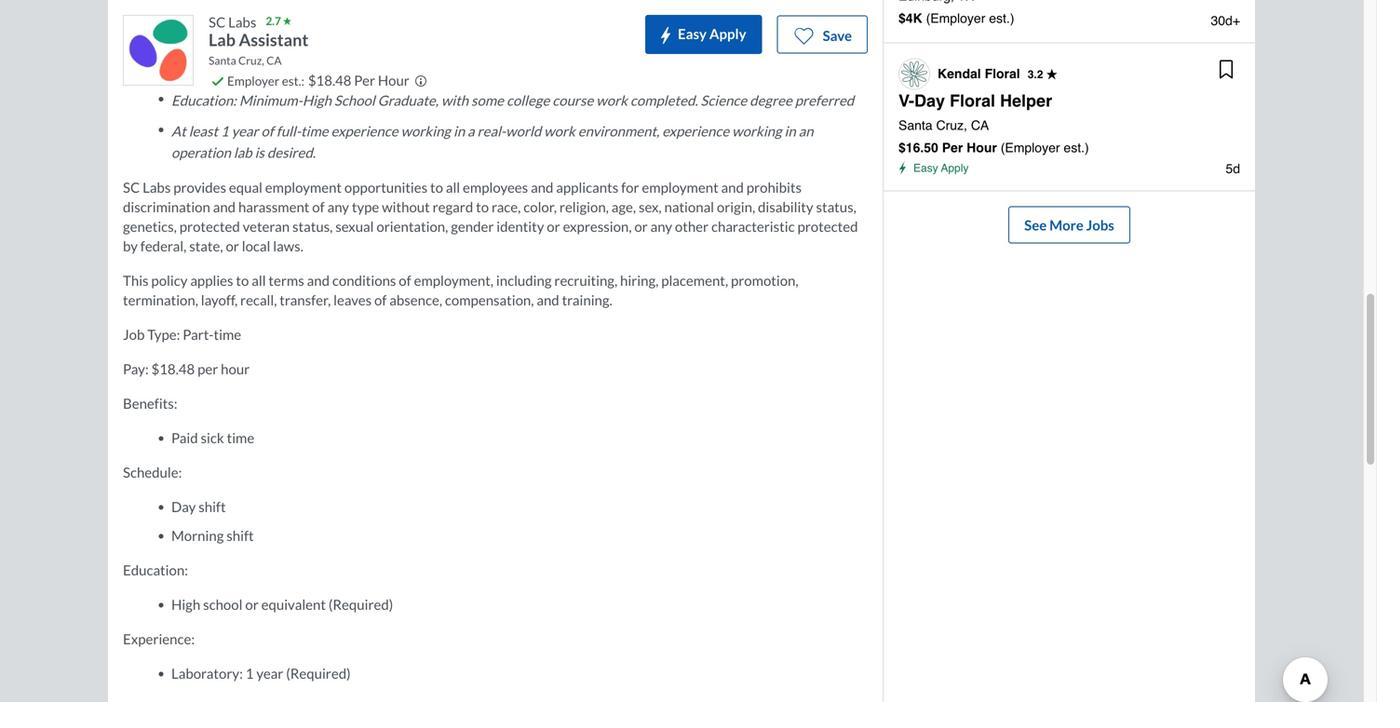 Task type: vqa. For each thing, say whether or not it's contained in the screenshot.
More actions 'image'
no



Task type: describe. For each thing, give the bounding box(es) containing it.
experience:
[[123, 630, 195, 647]]

to right ability at the left of the page
[[214, 32, 227, 49]]

or left local
[[226, 237, 239, 254]]

2 working from the left
[[732, 123, 782, 139]]

1 vertical spatial (required)
[[286, 665, 351, 682]]

to up the gender
[[476, 198, 489, 215]]

environment,
[[578, 123, 660, 139]]

★ for floral
[[1046, 68, 1058, 81]]

a for with
[[405, 3, 413, 20]]

hiring,
[[620, 272, 659, 289]]

terms
[[269, 272, 304, 289]]

bolt image
[[661, 27, 670, 44]]

cruz, inside v-day floral helper santa cruz, ca $16.50 per hour (employer est.)
[[936, 118, 967, 133]]

conditions
[[332, 272, 396, 289]]

labs for lab
[[228, 14, 256, 30]]

or right school
[[245, 596, 259, 613]]

education: for education: minimum-high school graduate, with some college course work completed. science degree preferred
[[171, 92, 236, 108]]

genetics,
[[123, 218, 177, 235]]

sc labs provides equal employment opportunities to all employees and applicants for employment and prohibits discrimination and harassment of any type without regard to race, color, religion, age, sex, national origin, disability status, genetics, protected veteran status, sexual orientation, gender identity or expression, or any other characteristic protected by federal, state, or local laws.
[[123, 179, 858, 254]]

applicants
[[556, 179, 618, 195]]

high school or equivalent (required)
[[171, 596, 393, 613]]

0 vertical spatial (required)
[[329, 596, 393, 613]]

this
[[123, 272, 149, 289]]

federal,
[[140, 237, 187, 254]]

transfer,
[[280, 291, 331, 308]]

1 vertical spatial 1
[[246, 665, 254, 682]]

national
[[664, 198, 714, 215]]

shift for day shift
[[199, 498, 226, 515]]

2 experience from the left
[[662, 123, 729, 139]]

a for in
[[326, 32, 333, 49]]

all inside this policy applies to all terms and conditions of employment, including recruiting, hiring, placement, promotion, termination, layoff, recall, transfer, leaves of absence, compensation, and training.
[[252, 272, 266, 289]]

1 horizontal spatial in
[[453, 123, 465, 139]]

time up hour
[[214, 326, 241, 343]]

all inside sc labs provides equal employment opportunities to all employees and applicants for employment and prohibits discrimination and harassment of any type without regard to race, color, religion, age, sex, national origin, disability status, genetics, protected veteran status, sexual orientation, gender identity or expression, or any other characteristic protected by federal, state, or local laws.
[[446, 179, 460, 195]]

0 horizontal spatial in
[[312, 32, 323, 49]]

sick
[[201, 429, 224, 446]]

see more jobs
[[1024, 217, 1114, 233]]

0 vertical spatial with
[[375, 3, 403, 20]]

prohibits
[[747, 179, 802, 195]]

shift for morning shift
[[227, 527, 254, 544]]

0 horizontal spatial est.)
[[989, 11, 1015, 26]]

termination,
[[123, 291, 198, 308]]

stressful
[[482, 32, 535, 49]]

paced
[[367, 32, 403, 49]]

21
[[273, 61, 289, 78]]

labs for employment
[[143, 179, 171, 195]]

part-
[[183, 326, 214, 343]]

v-day floral helper link
[[899, 91, 1052, 110]]

ability to function well in a high-paced and at times stressful environment.
[[171, 32, 619, 49]]

provides
[[173, 179, 226, 195]]

excellent time management skills with a proven ability to meet deadlines.
[[171, 3, 613, 20]]

hour
[[221, 360, 250, 377]]

per
[[197, 360, 218, 377]]

religion,
[[560, 198, 609, 215]]

including
[[496, 272, 552, 289]]

or down the sex,
[[634, 218, 648, 235]]

benefits: paid sick time
[[123, 395, 254, 446]]

time left 2.7
[[230, 3, 258, 20]]

sc labs 2.7 ★ lab assistant santa cruz, ca
[[209, 14, 309, 67]]

0 horizontal spatial per
[[354, 72, 375, 88]]

day inside v-day floral helper santa cruz, ca $16.50 per hour (employer est.)
[[914, 91, 945, 110]]

0 vertical spatial least
[[240, 61, 270, 78]]

excellent
[[171, 3, 227, 20]]

$4k (employer est.)
[[899, 11, 1015, 26]]

v-day floral helper santa cruz, ca $16.50 per hour (employer est.)
[[899, 91, 1089, 155]]

laboratory:
[[171, 665, 243, 682]]

leaves
[[334, 291, 372, 308]]

1 vertical spatial year
[[256, 665, 283, 682]]

1 horizontal spatial high
[[302, 92, 332, 108]]

operation
[[171, 144, 231, 161]]

and down equal
[[213, 198, 236, 215]]

recruiting,
[[554, 272, 618, 289]]

laws.
[[273, 237, 303, 254]]

0 horizontal spatial any
[[327, 198, 349, 215]]

completed.
[[630, 92, 698, 108]]

morning
[[171, 527, 224, 544]]

0 vertical spatial at
[[431, 32, 443, 49]]

a inside at least 1 year of full-time experience working in a real-world work environment, experience working in an operation lab is desired.
[[468, 123, 475, 139]]

an
[[799, 123, 813, 139]]

course
[[552, 92, 593, 108]]

schedule:
[[123, 464, 182, 480]]

to up 'regard'
[[430, 179, 443, 195]]

1 vertical spatial apply
[[941, 162, 969, 175]]

of down conditions
[[374, 291, 387, 308]]

employer
[[227, 73, 280, 88]]

(employer inside v-day floral helper santa cruz, ca $16.50 per hour (employer est.)
[[1001, 140, 1060, 155]]

proven
[[415, 3, 458, 20]]

1 horizontal spatial status,
[[816, 198, 857, 215]]

1 vertical spatial high
[[171, 596, 200, 613]]

age,
[[612, 198, 636, 215]]

ca inside "sc labs 2.7 ★ lab assistant santa cruz, ca"
[[266, 53, 282, 67]]

kendal
[[938, 66, 981, 81]]

discrimination
[[123, 198, 210, 215]]

identity
[[497, 218, 544, 235]]

0 horizontal spatial (employer
[[926, 11, 986, 26]]

employees
[[463, 179, 528, 195]]

is
[[255, 144, 264, 161]]

santa inside "sc labs 2.7 ★ lab assistant santa cruz, ca"
[[209, 53, 236, 67]]

policy
[[151, 272, 188, 289]]

pay:
[[123, 360, 149, 377]]

and down including
[[537, 291, 559, 308]]

harassment
[[238, 198, 310, 215]]

benefits:
[[123, 395, 177, 412]]

desired.
[[267, 144, 316, 161]]

disability
[[758, 198, 813, 215]]

regard
[[433, 198, 473, 215]]

or down color,
[[547, 218, 560, 235]]

lab
[[209, 29, 236, 50]]

orientation,
[[377, 218, 448, 235]]

placement,
[[661, 272, 728, 289]]

santa inside v-day floral helper santa cruz, ca $16.50 per hour (employer est.)
[[899, 118, 933, 133]]

real-
[[477, 123, 506, 139]]

minimum-
[[239, 92, 302, 108]]

and up color,
[[531, 179, 554, 195]]

at
[[171, 123, 186, 139]]

and up transfer, at the left top of the page
[[307, 272, 330, 289]]

sc labs logo image
[[126, 18, 191, 83]]

years
[[292, 61, 325, 78]]

recall,
[[240, 291, 277, 308]]

function
[[230, 32, 281, 49]]

1 vertical spatial $18.48
[[151, 360, 195, 377]]

paid
[[171, 429, 198, 446]]

must
[[171, 61, 204, 78]]

day shift
[[171, 498, 226, 515]]

1 working from the left
[[401, 123, 451, 139]]

2 employment from the left
[[642, 179, 719, 195]]

school
[[334, 92, 375, 108]]

1 horizontal spatial easy
[[913, 162, 938, 175]]

lab
[[234, 144, 252, 161]]

equivalent
[[261, 596, 326, 613]]

sc for employment
[[123, 179, 140, 195]]

science
[[701, 92, 747, 108]]



Task type: locate. For each thing, give the bounding box(es) containing it.
protected down disability
[[798, 218, 858, 235]]

per right $16.50 at the top
[[942, 140, 963, 155]]

at
[[431, 32, 443, 49], [225, 61, 237, 78]]

in left real-
[[453, 123, 465, 139]]

year inside at least 1 year of full-time experience working in a real-world work environment, experience working in an operation lab is desired.
[[231, 123, 258, 139]]

0 vertical spatial hour
[[378, 72, 410, 88]]

v-
[[899, 91, 914, 110]]

cruz, down function
[[238, 53, 264, 67]]

work inside at least 1 year of full-time experience working in a real-world work environment, experience working in an operation lab is desired.
[[544, 123, 575, 139]]

★ inside "sc labs 2.7 ★ lab assistant santa cruz, ca"
[[283, 16, 291, 26]]

1 vertical spatial (employer
[[1001, 140, 1060, 155]]

education: minimum-high school graduate, with some college course work completed. science degree preferred
[[171, 92, 854, 108]]

apply inside button
[[709, 25, 746, 42]]

0 vertical spatial work
[[596, 92, 628, 108]]

0 vertical spatial a
[[405, 3, 413, 20]]

1 experience from the left
[[331, 123, 398, 139]]

0 horizontal spatial at
[[225, 61, 237, 78]]

management
[[260, 3, 340, 20]]

0 vertical spatial any
[[327, 198, 349, 215]]

year right laboratory:
[[256, 665, 283, 682]]

deadlines.
[[551, 3, 613, 20]]

1 vertical spatial labs
[[143, 179, 171, 195]]

year up lab
[[231, 123, 258, 139]]

sex,
[[639, 198, 662, 215]]

time inside at least 1 year of full-time experience working in a real-world work environment, experience working in an operation lab is desired.
[[301, 123, 328, 139]]

0 horizontal spatial 1
[[221, 123, 229, 139]]

year
[[231, 123, 258, 139], [256, 665, 283, 682]]

1 horizontal spatial (employer
[[1001, 140, 1060, 155]]

2 vertical spatial a
[[468, 123, 475, 139]]

all up 'regard'
[[446, 179, 460, 195]]

ca down assistant
[[266, 53, 282, 67]]

of left the age
[[328, 61, 341, 78]]

at right be
[[225, 61, 237, 78]]

0 horizontal spatial a
[[326, 32, 333, 49]]

apply down v-day floral helper santa cruz, ca $16.50 per hour (employer est.)
[[941, 162, 969, 175]]

1 horizontal spatial any
[[651, 218, 672, 235]]

easy apply button
[[645, 15, 762, 54]]

1 vertical spatial shift
[[227, 527, 254, 544]]

labs
[[228, 14, 256, 30], [143, 179, 171, 195]]

shift
[[199, 498, 226, 515], [227, 527, 254, 544]]

least left 21
[[240, 61, 270, 78]]

status, right disability
[[816, 198, 857, 215]]

0 vertical spatial day
[[914, 91, 945, 110]]

shift right morning
[[227, 527, 254, 544]]

sc up ability at the left of the page
[[209, 14, 226, 30]]

veteran
[[243, 218, 290, 235]]

labs up the discrimination
[[143, 179, 171, 195]]

of left full-
[[261, 123, 274, 139]]

promotion,
[[731, 272, 799, 289]]

1 vertical spatial work
[[544, 123, 575, 139]]

labs inside "sc labs 2.7 ★ lab assistant santa cruz, ca"
[[228, 14, 256, 30]]

work
[[596, 92, 628, 108], [544, 123, 575, 139]]

ca
[[266, 53, 282, 67], [971, 118, 989, 133]]

★ right 3.2
[[1046, 68, 1058, 81]]

1 employment from the left
[[265, 179, 342, 195]]

high down :
[[302, 92, 332, 108]]

of inside at least 1 year of full-time experience working in a real-world work environment, experience working in an operation lab is desired.
[[261, 123, 274, 139]]

0 horizontal spatial protected
[[179, 218, 240, 235]]

1 horizontal spatial with
[[441, 92, 469, 108]]

day up morning
[[171, 498, 196, 515]]

0 vertical spatial est.)
[[989, 11, 1015, 26]]

any down the sex,
[[651, 218, 672, 235]]

(required) down equivalent
[[286, 665, 351, 682]]

easy down $16.50 at the top
[[913, 162, 938, 175]]

sc for lab
[[209, 14, 226, 30]]

sc inside sc labs provides equal employment opportunities to all employees and applicants for employment and prohibits discrimination and harassment of any type without regard to race, color, religion, age, sex, national origin, disability status, genetics, protected veteran status, sexual orientation, gender identity or expression, or any other characteristic protected by federal, state, or local laws.
[[123, 179, 140, 195]]

ability
[[461, 3, 499, 20]]

employment,
[[414, 272, 494, 289]]

see more jobs link
[[1009, 206, 1130, 244]]

0 vertical spatial education:
[[171, 92, 236, 108]]

sexual
[[335, 218, 374, 235]]

floral
[[985, 66, 1020, 81], [950, 91, 995, 110]]

:
[[301, 73, 304, 88]]

morning shift
[[171, 527, 254, 544]]

1 horizontal spatial at
[[431, 32, 443, 49]]

of
[[328, 61, 341, 78], [261, 123, 274, 139], [312, 198, 325, 215], [399, 272, 411, 289], [374, 291, 387, 308]]

0 horizontal spatial experience
[[331, 123, 398, 139]]

0 horizontal spatial ca
[[266, 53, 282, 67]]

★ for labs
[[283, 16, 291, 26]]

absence,
[[389, 291, 442, 308]]

0 horizontal spatial easy apply
[[678, 25, 746, 42]]

origin,
[[717, 198, 755, 215]]

applies
[[190, 272, 233, 289]]

floral down kendal
[[950, 91, 995, 110]]

0 horizontal spatial ★
[[283, 16, 291, 26]]

(employer right $4k
[[926, 11, 986, 26]]

with left some
[[441, 92, 469, 108]]

meet
[[517, 3, 549, 20]]

santa down lab
[[209, 53, 236, 67]]

labs inside sc labs provides equal employment opportunities to all employees and applicants for employment and prohibits discrimination and harassment of any type without regard to race, color, religion, age, sex, national origin, disability status, genetics, protected veteran status, sexual orientation, gender identity or expression, or any other characteristic protected by federal, state, or local laws.
[[143, 179, 171, 195]]

labs up function
[[228, 14, 256, 30]]

1 vertical spatial at
[[225, 61, 237, 78]]

experience down school
[[331, 123, 398, 139]]

1 horizontal spatial easy apply
[[913, 162, 969, 175]]

working down degree
[[732, 123, 782, 139]]

training.
[[562, 291, 612, 308]]

est.) up 'see more jobs' link
[[1064, 140, 1089, 155]]

easy apply right bolt icon
[[678, 25, 746, 42]]

a left real-
[[468, 123, 475, 139]]

est.) up the kendal floral 3.2 ★
[[989, 11, 1015, 26]]

1 vertical spatial with
[[441, 92, 469, 108]]

$18.48 left per
[[151, 360, 195, 377]]

employment up harassment
[[265, 179, 342, 195]]

0 vertical spatial labs
[[228, 14, 256, 30]]

full-
[[276, 123, 301, 139]]

or
[[547, 218, 560, 235], [634, 218, 648, 235], [226, 237, 239, 254], [245, 596, 259, 613]]

of up absence,
[[399, 272, 411, 289]]

day down kendal floral logo
[[914, 91, 945, 110]]

1 horizontal spatial labs
[[228, 14, 256, 30]]

any
[[327, 198, 349, 215], [651, 218, 672, 235]]

easy right bolt icon
[[678, 25, 707, 42]]

★ inside the kendal floral 3.2 ★
[[1046, 68, 1058, 81]]

★ right 2.7
[[283, 16, 291, 26]]

0 vertical spatial easy apply
[[678, 25, 746, 42]]

1 vertical spatial per
[[942, 140, 963, 155]]

high-
[[336, 32, 367, 49]]

protected
[[179, 218, 240, 235], [798, 218, 858, 235]]

0 horizontal spatial least
[[189, 123, 218, 139]]

0 vertical spatial per
[[354, 72, 375, 88]]

0 horizontal spatial status,
[[292, 218, 333, 235]]

1 horizontal spatial sc
[[209, 14, 226, 30]]

in right well
[[312, 32, 323, 49]]

2.7
[[266, 14, 281, 27]]

easy inside button
[[678, 25, 707, 42]]

0 vertical spatial cruz,
[[238, 53, 264, 67]]

gender
[[451, 218, 494, 235]]

per up school
[[354, 72, 375, 88]]

2 horizontal spatial a
[[468, 123, 475, 139]]

least inside at least 1 year of full-time experience working in a real-world work environment, experience working in an operation lab is desired.
[[189, 123, 218, 139]]

1 horizontal spatial employment
[[642, 179, 719, 195]]

0 vertical spatial ★
[[283, 16, 291, 26]]

santa
[[209, 53, 236, 67], [899, 118, 933, 133]]

0 horizontal spatial hour
[[378, 72, 410, 88]]

time inside benefits: paid sick time
[[227, 429, 254, 446]]

0 horizontal spatial day
[[171, 498, 196, 515]]

save button
[[777, 15, 868, 54]]

race,
[[492, 198, 521, 215]]

experience
[[331, 123, 398, 139], [662, 123, 729, 139]]

$18.48 per hour
[[308, 72, 410, 88]]

0 vertical spatial easy
[[678, 25, 707, 42]]

1 horizontal spatial working
[[732, 123, 782, 139]]

to up recall,
[[236, 272, 249, 289]]

1 horizontal spatial least
[[240, 61, 270, 78]]

hour inside v-day floral helper santa cruz, ca $16.50 per hour (employer est.)
[[967, 140, 997, 155]]

and right paced
[[406, 32, 428, 49]]

laboratory: 1 year (required)
[[171, 665, 351, 682]]

school
[[203, 596, 243, 613]]

$18.48 right :
[[308, 72, 351, 88]]

floral inside v-day floral helper santa cruz, ca $16.50 per hour (employer est.)
[[950, 91, 995, 110]]

in left an
[[785, 123, 796, 139]]

0 vertical spatial status,
[[816, 198, 857, 215]]

status, up laws.
[[292, 218, 333, 235]]

1 horizontal spatial $18.48
[[308, 72, 351, 88]]

layoff,
[[201, 291, 238, 308]]

1 horizontal spatial cruz,
[[936, 118, 967, 133]]

any up sexual
[[327, 198, 349, 215]]

0 horizontal spatial easy
[[678, 25, 707, 42]]

apply right bolt icon
[[709, 25, 746, 42]]

1
[[221, 123, 229, 139], [246, 665, 254, 682]]

1 vertical spatial cruz,
[[936, 118, 967, 133]]

0 vertical spatial shift
[[199, 498, 226, 515]]

1 vertical spatial hour
[[967, 140, 997, 155]]

by
[[123, 237, 138, 254]]

a
[[405, 3, 413, 20], [326, 32, 333, 49], [468, 123, 475, 139]]

1 horizontal spatial shift
[[227, 527, 254, 544]]

a left proven
[[405, 3, 413, 20]]

1 vertical spatial least
[[189, 123, 218, 139]]

1 vertical spatial floral
[[950, 91, 995, 110]]

sc up the discrimination
[[123, 179, 140, 195]]

(required) right equivalent
[[329, 596, 393, 613]]

0 vertical spatial ca
[[266, 53, 282, 67]]

education: for education:
[[123, 561, 188, 578]]

and
[[406, 32, 428, 49], [531, 179, 554, 195], [721, 179, 744, 195], [213, 198, 236, 215], [307, 272, 330, 289], [537, 291, 559, 308]]

employment
[[265, 179, 342, 195], [642, 179, 719, 195]]

see
[[1024, 217, 1047, 233]]

$4k
[[899, 11, 923, 26]]

education: down morning
[[123, 561, 188, 578]]

1 horizontal spatial 1
[[246, 665, 254, 682]]

work up environment,
[[596, 92, 628, 108]]

1 horizontal spatial est.)
[[1064, 140, 1089, 155]]

time right sick
[[227, 429, 254, 446]]

1 vertical spatial status,
[[292, 218, 333, 235]]

est.) inside v-day floral helper santa cruz, ca $16.50 per hour (employer est.)
[[1064, 140, 1089, 155]]

job type: part-time
[[123, 326, 241, 343]]

2 protected from the left
[[798, 218, 858, 235]]

kendal floral logo image
[[900, 59, 929, 89]]

1 horizontal spatial apply
[[941, 162, 969, 175]]

0 vertical spatial year
[[231, 123, 258, 139]]

0 horizontal spatial shift
[[199, 498, 226, 515]]

1 vertical spatial easy apply
[[913, 162, 969, 175]]

per inside v-day floral helper santa cruz, ca $16.50 per hour (employer est.)
[[942, 140, 963, 155]]

1 vertical spatial education:
[[123, 561, 188, 578]]

a left high-
[[326, 32, 333, 49]]

1 horizontal spatial santa
[[899, 118, 933, 133]]

1 horizontal spatial work
[[596, 92, 628, 108]]

0 vertical spatial $18.48
[[308, 72, 351, 88]]

all up recall,
[[252, 272, 266, 289]]

est.)
[[989, 11, 1015, 26], [1064, 140, 1089, 155]]

0 horizontal spatial labs
[[143, 179, 171, 195]]

ca inside v-day floral helper santa cruz, ca $16.50 per hour (employer est.)
[[971, 118, 989, 133]]

environment.
[[538, 32, 619, 49]]

sc
[[209, 14, 226, 30], [123, 179, 140, 195]]

ca down v-day floral helper link at the top
[[971, 118, 989, 133]]

0 horizontal spatial with
[[375, 3, 403, 20]]

1 vertical spatial easy
[[913, 162, 938, 175]]

floral left 3.2
[[985, 66, 1020, 81]]

day
[[914, 91, 945, 110], [171, 498, 196, 515]]

characteristic
[[711, 218, 795, 235]]

protected up 'state,'
[[179, 218, 240, 235]]

1 protected from the left
[[179, 218, 240, 235]]

0 vertical spatial all
[[446, 179, 460, 195]]

5d
[[1226, 161, 1240, 176]]

0 vertical spatial sc
[[209, 14, 226, 30]]

hour up graduate,
[[378, 72, 410, 88]]

1 horizontal spatial all
[[446, 179, 460, 195]]

1 horizontal spatial protected
[[798, 218, 858, 235]]

time up desired.
[[301, 123, 328, 139]]

1 horizontal spatial ca
[[971, 118, 989, 133]]

1 inside at least 1 year of full-time experience working in a real-world work environment, experience working in an operation lab is desired.
[[221, 123, 229, 139]]

employment up "national"
[[642, 179, 719, 195]]

assistant
[[239, 29, 309, 50]]

easy apply inside button
[[678, 25, 746, 42]]

hour down v-day floral helper link at the top
[[967, 140, 997, 155]]

1 horizontal spatial a
[[405, 3, 413, 20]]

(employer down helper
[[1001, 140, 1060, 155]]

santa up $16.50 at the top
[[899, 118, 933, 133]]

0 horizontal spatial high
[[171, 596, 200, 613]]

in
[[312, 32, 323, 49], [453, 123, 465, 139], [785, 123, 796, 139]]

with up paced
[[375, 3, 403, 20]]

1 up operation
[[221, 123, 229, 139]]

must be at least 21 years of age
[[171, 61, 366, 78]]

at left times
[[431, 32, 443, 49]]

shift up morning shift
[[199, 498, 226, 515]]

experience down science
[[662, 123, 729, 139]]

sc inside "sc labs 2.7 ★ lab assistant santa cruz, ca"
[[209, 14, 226, 30]]

without
[[382, 198, 430, 215]]

1 vertical spatial all
[[252, 272, 266, 289]]

education: down be
[[171, 92, 236, 108]]

0 horizontal spatial apply
[[709, 25, 746, 42]]

cruz, down v-day floral helper link at the top
[[936, 118, 967, 133]]

est.
[[282, 73, 301, 88]]

to left meet
[[502, 3, 515, 20]]

1 right laboratory:
[[246, 665, 254, 682]]

to inside this policy applies to all terms and conditions of employment, including recruiting, hiring, placement, promotion, termination, layoff, recall, transfer, leaves of absence, compensation, and training.
[[236, 272, 249, 289]]

0 vertical spatial floral
[[985, 66, 1020, 81]]

0 horizontal spatial work
[[544, 123, 575, 139]]

30d+
[[1211, 13, 1240, 28]]

1 vertical spatial day
[[171, 498, 196, 515]]

1 vertical spatial ca
[[971, 118, 989, 133]]

1 vertical spatial sc
[[123, 179, 140, 195]]

easy apply down $16.50 at the top
[[913, 162, 969, 175]]

save
[[823, 27, 852, 44]]

of inside sc labs provides equal employment opportunities to all employees and applicants for employment and prohibits discrimination and harassment of any type without regard to race, color, religion, age, sex, national origin, disability status, genetics, protected veteran status, sexual orientation, gender identity or expression, or any other characteristic protected by federal, state, or local laws.
[[312, 198, 325, 215]]

with
[[375, 3, 403, 20], [441, 92, 469, 108]]

0 vertical spatial santa
[[209, 53, 236, 67]]

working down graduate,
[[401, 123, 451, 139]]

2 horizontal spatial in
[[785, 123, 796, 139]]

work down course
[[544, 123, 575, 139]]

other
[[675, 218, 709, 235]]

be
[[206, 61, 222, 78]]

type:
[[147, 326, 180, 343]]

times
[[446, 32, 480, 49]]

all
[[446, 179, 460, 195], [252, 272, 266, 289]]

opportunities
[[344, 179, 428, 195]]

jobs
[[1086, 217, 1114, 233]]

of right harassment
[[312, 198, 325, 215]]

0 horizontal spatial employment
[[265, 179, 342, 195]]

0 vertical spatial high
[[302, 92, 332, 108]]

least up operation
[[189, 123, 218, 139]]

cruz, inside "sc labs 2.7 ★ lab assistant santa cruz, ca"
[[238, 53, 264, 67]]

high left school
[[171, 596, 200, 613]]

1 vertical spatial a
[[326, 32, 333, 49]]

this policy applies to all terms and conditions of employment, including recruiting, hiring, placement, promotion, termination, layoff, recall, transfer, leaves of absence, compensation, and training.
[[123, 272, 799, 308]]

type
[[352, 198, 379, 215]]

kendal floral 3.2 ★
[[938, 66, 1058, 81]]

and up the origin, in the right of the page
[[721, 179, 744, 195]]



